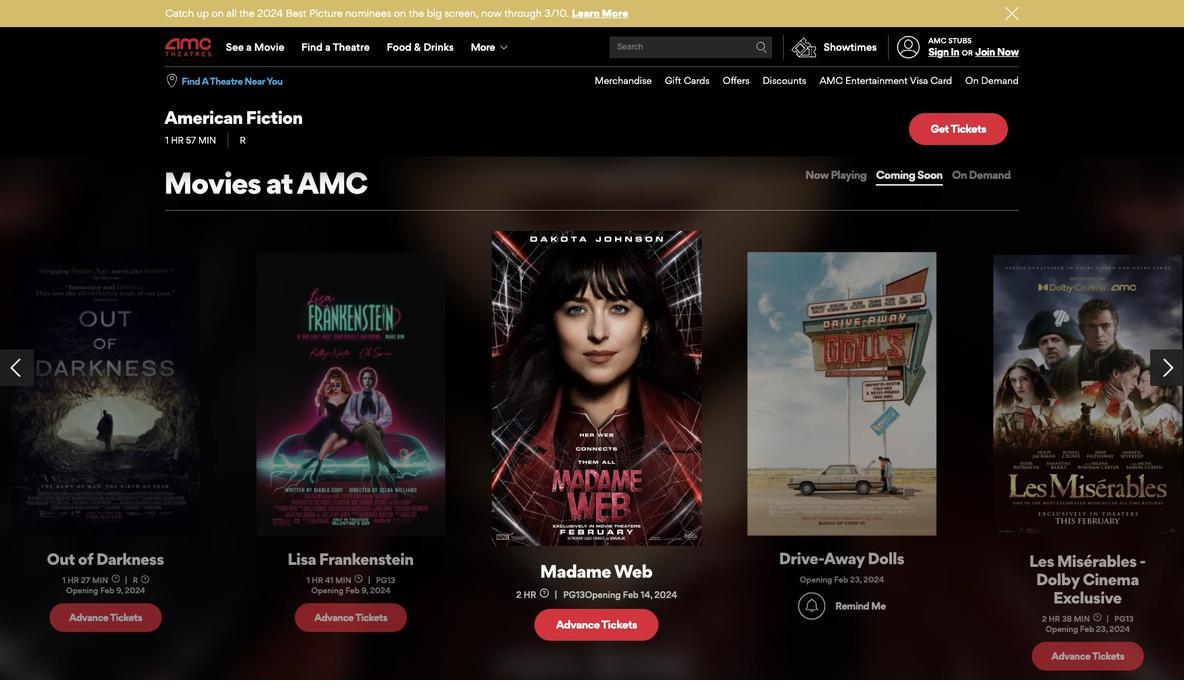 Task type: locate. For each thing, give the bounding box(es) containing it.
1 left 41
[[307, 576, 310, 585]]

the left the big at top
[[409, 7, 424, 20]]

remind
[[836, 600, 869, 612]]

0 vertical spatial theatre
[[333, 41, 370, 54]]

theatre
[[333, 41, 370, 54], [210, 75, 243, 86]]

0 horizontal spatial on
[[212, 7, 224, 20]]

1 vertical spatial menu
[[582, 67, 1019, 95]]

advance
[[69, 612, 108, 624], [315, 612, 354, 624], [556, 618, 600, 632], [1051, 650, 1090, 662]]

entertainment
[[845, 75, 908, 86]]

amc down showtimes link
[[820, 75, 843, 86]]

offers
[[723, 75, 750, 86]]

a right see at top left
[[246, 41, 252, 54]]

demand down get tickets link
[[969, 168, 1011, 182]]

1 left 57 on the left
[[165, 135, 169, 146]]

all
[[226, 7, 237, 20]]

0 horizontal spatial 9,
[[116, 586, 123, 596]]

min right 38
[[1074, 614, 1090, 624]]

1 a from the left
[[246, 41, 252, 54]]

r down american fiction
[[240, 135, 246, 146]]

exclusive
[[1053, 588, 1121, 607]]

more inside button
[[471, 41, 495, 53]]

opening down madame web link
[[585, 590, 621, 600]]

more information about image inside "1 hr 27 min" "button"
[[111, 575, 119, 583]]

opening for madame web
[[585, 590, 621, 600]]

the right all
[[239, 7, 255, 20]]

now left playing
[[805, 168, 829, 182]]

&
[[414, 41, 421, 54]]

opening inside drive-away dolls opening feb 23, 2024
[[800, 575, 832, 585]]

now inside button
[[805, 168, 829, 182]]

demand inside on demand link
[[981, 75, 1019, 86]]

sign in button
[[928, 45, 959, 58]]

more information about image right 2 hr
[[540, 589, 549, 598]]

2 horizontal spatial amc
[[928, 36, 946, 45]]

advance tickets down pg13 opening feb 14, 2024
[[556, 618, 637, 632]]

find
[[301, 41, 323, 54], [182, 75, 200, 86]]

hr for madame web
[[524, 590, 536, 600]]

1 on from the left
[[212, 7, 224, 20]]

on right soon
[[952, 168, 967, 182]]

0 horizontal spatial more
[[471, 41, 495, 53]]

fiction
[[246, 106, 303, 128]]

find left 'a'
[[182, 75, 200, 86]]

0 vertical spatial now
[[997, 45, 1019, 58]]

more information about image inside 1 hr 41 min button
[[355, 575, 363, 583]]

1 horizontal spatial the
[[409, 7, 424, 20]]

a down picture
[[325, 41, 331, 54]]

theatre down nominees
[[333, 41, 370, 54]]

movie poster for drive-away dolls image
[[748, 252, 937, 536]]

2 9, from the left
[[362, 586, 368, 596]]

find a theatre near you
[[182, 75, 283, 86]]

find down picture
[[301, 41, 323, 54]]

1 hr 41 min button
[[307, 575, 363, 586]]

1 vertical spatial 23,
[[1096, 625, 1107, 634]]

amc stubs sign in or join now
[[928, 36, 1019, 58]]

1 for out of darkness
[[62, 576, 66, 585]]

1 horizontal spatial find
[[301, 41, 323, 54]]

1 down "out"
[[62, 576, 66, 585]]

opening for lisa frankenstein
[[311, 586, 344, 596]]

9, down frankenstein
[[362, 586, 368, 596]]

advance tickets down 'pg13 opening feb 9, 2024'
[[315, 612, 387, 624]]

or
[[962, 48, 973, 58]]

demand inside on demand button
[[969, 168, 1011, 182]]

advance tickets for of
[[69, 612, 142, 624]]

advance tickets down opening feb 9, 2024
[[69, 612, 142, 624]]

amc entertainment visa card
[[820, 75, 952, 86]]

0 horizontal spatial now
[[805, 168, 829, 182]]

advance down opening feb 9, 2024
[[69, 612, 108, 624]]

0 vertical spatial on demand
[[965, 75, 1019, 86]]

0 horizontal spatial theatre
[[210, 75, 243, 86]]

0 vertical spatial 2
[[516, 590, 521, 600]]

more information about image down darkness
[[141, 575, 149, 583]]

pg13 for les misérables - dolby cinema exclusive
[[1114, 614, 1134, 624]]

advance down 1 hr 41 min button
[[315, 612, 354, 624]]

2 vertical spatial pg13
[[1114, 614, 1134, 624]]

0 vertical spatial demand
[[981, 75, 1019, 86]]

menu down the learn
[[165, 28, 1019, 66]]

advance tickets for misérables
[[1051, 650, 1124, 662]]

0 vertical spatial 23,
[[850, 575, 862, 585]]

see a movie
[[226, 41, 284, 54]]

1 horizontal spatial amc
[[820, 75, 843, 86]]

on left all
[[212, 7, 224, 20]]

web
[[614, 560, 652, 582]]

see a movie link
[[217, 28, 293, 66]]

advance tickets link down opening feb 9, 2024
[[50, 604, 161, 632]]

1 horizontal spatial more information about image
[[141, 575, 149, 583]]

opening down '2 hr 38 min'
[[1046, 625, 1078, 634]]

min up opening feb 9, 2024
[[92, 576, 108, 585]]

9, inside 'pg13 opening feb 9, 2024'
[[362, 586, 368, 596]]

min right 41
[[336, 576, 352, 585]]

advance tickets link
[[50, 604, 161, 632], [295, 604, 407, 632], [535, 609, 659, 641], [1032, 642, 1144, 671]]

feb down "1 hr 41 min"
[[346, 586, 360, 596]]

on right nominees
[[394, 7, 406, 20]]

theatre inside button
[[210, 75, 243, 86]]

a
[[246, 41, 252, 54], [325, 41, 331, 54]]

advance tickets
[[69, 612, 142, 624], [315, 612, 387, 624], [556, 618, 637, 632], [1051, 650, 1124, 662]]

hr for out of darkness
[[68, 576, 79, 585]]

menu down showtimes image on the top of the page
[[582, 67, 1019, 95]]

advance down pg13 opening feb 14, 2024
[[556, 618, 600, 632]]

amc for visa
[[820, 75, 843, 86]]

min inside "button"
[[92, 576, 108, 585]]

on
[[212, 7, 224, 20], [394, 7, 406, 20]]

1 vertical spatial pg13
[[563, 590, 585, 600]]

tickets for out of darkness
[[110, 612, 142, 624]]

0 vertical spatial on
[[965, 75, 979, 86]]

1 horizontal spatial theatre
[[333, 41, 370, 54]]

0 vertical spatial pg13
[[376, 576, 396, 585]]

1 vertical spatial 2
[[1042, 614, 1047, 624]]

on down 'or'
[[965, 75, 979, 86]]

1 vertical spatial now
[[805, 168, 829, 182]]

pg13 inside pg13 opening feb 23, 2024
[[1114, 614, 1134, 624]]

pg13 down madame
[[563, 590, 585, 600]]

tickets down opening feb 9, 2024
[[110, 612, 142, 624]]

feb for madame web
[[623, 590, 639, 600]]

demand
[[981, 75, 1019, 86], [969, 168, 1011, 182]]

pg13 down cinema
[[1114, 614, 1134, 624]]

2024 down "dolls"
[[864, 575, 884, 585]]

advance down pg13 opening feb 23, 2024
[[1051, 650, 1090, 662]]

dolls
[[868, 549, 904, 568]]

min for out of darkness
[[92, 576, 108, 585]]

on inside button
[[952, 168, 967, 182]]

more information about image inside r button
[[141, 575, 149, 583]]

min
[[198, 135, 216, 146], [92, 576, 108, 585], [336, 576, 352, 585], [1074, 614, 1090, 624]]

27
[[81, 576, 90, 585]]

1 horizontal spatial r
[[240, 135, 246, 146]]

amc
[[928, 36, 946, 45], [820, 75, 843, 86], [297, 165, 367, 201]]

2 horizontal spatial more information about image
[[540, 589, 549, 598]]

2 hr
[[516, 590, 536, 600]]

1 vertical spatial find
[[182, 75, 200, 86]]

1 vertical spatial theatre
[[210, 75, 243, 86]]

tickets down pg13 opening feb 14, 2024
[[601, 618, 637, 632]]

more information about image up opening feb 9, 2024
[[111, 575, 119, 583]]

opening for les misérables - dolby cinema exclusive
[[1046, 625, 1078, 634]]

0 horizontal spatial a
[[246, 41, 252, 54]]

find a theatre
[[301, 41, 370, 54]]

on
[[965, 75, 979, 86], [952, 168, 967, 182]]

on demand inside menu
[[965, 75, 1019, 86]]

menu
[[165, 28, 1019, 66], [582, 67, 1019, 95]]

movie poster for lisa frankenstein image
[[257, 253, 446, 536]]

0 vertical spatial amc
[[928, 36, 946, 45]]

pg13 inside 'pg13 opening feb 9, 2024'
[[376, 576, 396, 585]]

advance tickets link down pg13 opening feb 14, 2024
[[535, 609, 659, 641]]

on demand inside button
[[952, 168, 1011, 182]]

2024 down "exclusive"
[[1109, 625, 1130, 634]]

2 horizontal spatial pg13
[[1114, 614, 1134, 624]]

movie poster for out of darkness image
[[11, 253, 200, 536]]

0 horizontal spatial 1
[[62, 576, 66, 585]]

2024 inside pg13 opening feb 23, 2024
[[1109, 625, 1130, 634]]

2024 down frankenstein
[[370, 586, 391, 596]]

tickets down pg13 opening feb 23, 2024
[[1092, 650, 1124, 662]]

madame web
[[540, 560, 652, 582]]

advance tickets link down pg13 opening feb 23, 2024
[[1032, 642, 1144, 671]]

opening inside pg13 opening feb 23, 2024
[[1046, 625, 1078, 634]]

1 vertical spatial more information about image
[[1093, 613, 1101, 622]]

feb left 14,
[[623, 590, 639, 600]]

-
[[1139, 551, 1145, 571]]

opening feb 9, 2024
[[66, 586, 145, 596]]

1 horizontal spatial on
[[394, 7, 406, 20]]

feb down '2 hr 38 min'
[[1080, 625, 1094, 634]]

on for on demand button
[[952, 168, 967, 182]]

1 vertical spatial amc
[[820, 75, 843, 86]]

1 hr 57 min
[[165, 135, 216, 146]]

0 horizontal spatial pg13
[[376, 576, 396, 585]]

1 the from the left
[[239, 7, 255, 20]]

demand down join now button
[[981, 75, 1019, 86]]

opening down "1 hr 41 min"
[[311, 586, 344, 596]]

1 hr 27 min button
[[62, 575, 119, 586]]

pg13 opening feb 23, 2024
[[1046, 614, 1134, 634]]

dolby
[[1036, 570, 1080, 589]]

now inside amc stubs sign in or join now
[[997, 45, 1019, 58]]

r inside button
[[133, 576, 138, 585]]

sign in or join amc stubs element
[[888, 28, 1019, 66]]

1 inside "button"
[[62, 576, 66, 585]]

more
[[602, 7, 628, 20], [471, 41, 495, 53]]

1 horizontal spatial a
[[325, 41, 331, 54]]

1 horizontal spatial pg13
[[563, 590, 585, 600]]

hr for lisa frankenstein
[[312, 576, 323, 585]]

on demand down join now button
[[965, 75, 1019, 86]]

more information about image
[[111, 575, 119, 583], [141, 575, 149, 583], [540, 589, 549, 598]]

theatre right 'a'
[[210, 75, 243, 86]]

0 horizontal spatial r
[[133, 576, 138, 585]]

opening inside 'pg13 opening feb 9, 2024'
[[311, 586, 344, 596]]

opening down drive-
[[800, 575, 832, 585]]

tickets right 'get'
[[951, 122, 986, 136]]

advance tickets for web
[[556, 618, 637, 632]]

find a theatre link
[[293, 28, 378, 66]]

tickets down 'pg13 opening feb 9, 2024'
[[355, 612, 387, 624]]

discounts
[[763, 75, 806, 86]]

pg13 for madame web
[[563, 590, 585, 600]]

find for find a theatre near you
[[182, 75, 200, 86]]

feb inside pg13 opening feb 23, 2024
[[1080, 625, 1094, 634]]

0 vertical spatial find
[[301, 41, 323, 54]]

movie poster for madame web image
[[492, 231, 702, 546]]

1 vertical spatial on
[[952, 168, 967, 182]]

advance tickets down pg13 opening feb 23, 2024
[[1051, 650, 1124, 662]]

more button
[[462, 28, 519, 66]]

on demand right soon
[[952, 168, 1011, 182]]

les misérables - dolby cinema exclusive link
[[1007, 551, 1168, 607]]

pg13
[[376, 576, 396, 585], [563, 590, 585, 600], [1114, 614, 1134, 624]]

more information about image inside 2 hr "button"
[[540, 589, 549, 598]]

0 horizontal spatial 23,
[[850, 575, 862, 585]]

23, down "exclusive"
[[1096, 625, 1107, 634]]

23, down away
[[850, 575, 862, 585]]

2 for madame web
[[516, 590, 521, 600]]

1 horizontal spatial now
[[997, 45, 1019, 58]]

theatre for a
[[333, 41, 370, 54]]

now
[[481, 7, 502, 20]]

1 vertical spatial on demand
[[952, 168, 1011, 182]]

0 vertical spatial menu
[[165, 28, 1019, 66]]

0 vertical spatial more information about image
[[355, 575, 363, 583]]

more information about image down frankenstein
[[355, 575, 363, 583]]

find for find a theatre
[[301, 41, 323, 54]]

tickets for lisa frankenstein
[[355, 612, 387, 624]]

submit search icon image
[[756, 42, 767, 53]]

tickets
[[951, 122, 986, 136], [110, 612, 142, 624], [355, 612, 387, 624], [601, 618, 637, 632], [1092, 650, 1124, 662]]

1 horizontal spatial 23,
[[1096, 625, 1107, 634]]

0 horizontal spatial more information about image
[[111, 575, 119, 583]]

0 horizontal spatial more information about image
[[355, 575, 363, 583]]

now playing button
[[804, 166, 868, 184]]

9, down darkness
[[116, 586, 123, 596]]

more information about image inside 2 hr 38 min button
[[1093, 613, 1101, 622]]

1 inside button
[[307, 576, 310, 585]]

2 a from the left
[[325, 41, 331, 54]]

hr
[[171, 135, 184, 146], [68, 576, 79, 585], [312, 576, 323, 585], [524, 590, 536, 600], [1049, 614, 1060, 624]]

0 vertical spatial more
[[602, 7, 628, 20]]

now right join
[[997, 45, 1019, 58]]

movies at amc
[[164, 165, 367, 201]]

2 for les misérables - dolby cinema exclusive
[[1042, 614, 1047, 624]]

on demand button
[[951, 166, 1012, 184]]

r down darkness
[[133, 576, 138, 585]]

amc inside amc stubs sign in or join now
[[928, 36, 946, 45]]

pg13 for lisa frankenstein
[[376, 576, 396, 585]]

1 horizontal spatial 2
[[1042, 614, 1047, 624]]

23,
[[850, 575, 862, 585], [1096, 625, 1107, 634]]

food & drinks
[[387, 41, 454, 54]]

more information about image down "exclusive"
[[1093, 613, 1101, 622]]

picture
[[309, 7, 343, 20]]

2 inside button
[[1042, 614, 1047, 624]]

feb for lisa frankenstein
[[346, 586, 360, 596]]

lisa frankenstein link
[[270, 549, 431, 569]]

advance tickets link for frankenstein
[[295, 604, 407, 632]]

0 horizontal spatial the
[[239, 7, 255, 20]]

1 horizontal spatial 9,
[[362, 586, 368, 596]]

close this dialog image
[[1160, 654, 1174, 667]]

find inside button
[[182, 75, 200, 86]]

advance for of
[[69, 612, 108, 624]]

2 horizontal spatial 1
[[307, 576, 310, 585]]

1 vertical spatial demand
[[969, 168, 1011, 182]]

a for theatre
[[325, 41, 331, 54]]

0 horizontal spatial find
[[182, 75, 200, 86]]

2 inside "button"
[[516, 590, 521, 600]]

1 horizontal spatial 1
[[165, 135, 169, 146]]

more information about image
[[355, 575, 363, 583], [1093, 613, 1101, 622]]

1 vertical spatial r
[[133, 576, 138, 585]]

amc logo image
[[165, 38, 213, 57], [165, 38, 213, 57]]

stubs
[[948, 36, 972, 45]]

1 vertical spatial more
[[471, 41, 495, 53]]

amc right at
[[297, 165, 367, 201]]

feb
[[834, 575, 848, 585], [100, 586, 114, 596], [346, 586, 360, 596], [623, 590, 639, 600], [1080, 625, 1094, 634]]

amc up sign
[[928, 36, 946, 45]]

1 horizontal spatial more information about image
[[1093, 613, 1101, 622]]

learn
[[572, 7, 600, 20]]

amc for sign
[[928, 36, 946, 45]]

feb down 'drive-away dolls' link
[[834, 575, 848, 585]]

pg13 down frankenstein
[[376, 576, 396, 585]]

0 vertical spatial r
[[240, 135, 246, 146]]

57
[[186, 135, 196, 146]]

food
[[387, 41, 412, 54]]

feb inside 'pg13 opening feb 9, 2024'
[[346, 586, 360, 596]]

hr for les misérables - dolby cinema exclusive
[[1049, 614, 1060, 624]]

2 the from the left
[[409, 7, 424, 20]]

9,
[[116, 586, 123, 596], [362, 586, 368, 596]]

more down now
[[471, 41, 495, 53]]

0 horizontal spatial 2
[[516, 590, 521, 600]]

out of darkness
[[47, 549, 164, 569]]

advance tickets link down 'pg13 opening feb 9, 2024'
[[295, 604, 407, 632]]

0 horizontal spatial amc
[[297, 165, 367, 201]]

more right the learn
[[602, 7, 628, 20]]



Task type: describe. For each thing, give the bounding box(es) containing it.
best
[[286, 7, 307, 20]]

madame web link
[[507, 560, 686, 582]]

user profile image
[[889, 36, 927, 59]]

pg13 opening feb 14, 2024
[[563, 590, 677, 600]]

nominees
[[345, 7, 391, 20]]

playing
[[831, 168, 867, 182]]

1 for lisa frankenstein
[[307, 576, 310, 585]]

you
[[267, 75, 283, 86]]

menu containing merchandise
[[582, 67, 1019, 95]]

on demand for on demand button
[[952, 168, 1011, 182]]

a for movie
[[246, 41, 252, 54]]

2 hr button
[[516, 589, 549, 601]]

min for les misérables - dolby cinema exclusive
[[1074, 614, 1090, 624]]

a
[[202, 75, 208, 86]]

merchandise link
[[582, 67, 652, 95]]

out of darkness link
[[25, 549, 186, 569]]

coming
[[876, 168, 915, 182]]

on demand for on demand link
[[965, 75, 1019, 86]]

soon
[[917, 168, 943, 182]]

card
[[931, 75, 952, 86]]

more information about image for frankenstein
[[355, 575, 363, 583]]

visa
[[910, 75, 928, 86]]

out
[[47, 549, 75, 569]]

more information about image for madame
[[540, 589, 549, 598]]

advance tickets link for misérables
[[1032, 642, 1144, 671]]

1 hr 41 min
[[307, 576, 352, 585]]

movie poster for les misérables - dolby cinema exclusive image
[[993, 255, 1182, 539]]

more information about image for misérables
[[1093, 613, 1101, 622]]

advance for frankenstein
[[315, 612, 354, 624]]

3/10.
[[545, 7, 569, 20]]

big
[[427, 7, 442, 20]]

search the AMC website text field
[[615, 42, 756, 52]]

away
[[824, 549, 865, 568]]

discounts link
[[750, 67, 806, 95]]

me
[[871, 600, 886, 612]]

2024 inside 'pg13 opening feb 9, 2024'
[[370, 586, 391, 596]]

advance tickets for frankenstein
[[315, 612, 387, 624]]

showtimes
[[824, 41, 877, 54]]

1 9, from the left
[[116, 586, 123, 596]]

showtimes link
[[783, 35, 877, 60]]

cinema
[[1082, 570, 1139, 589]]

23, inside pg13 opening feb 23, 2024
[[1096, 625, 1107, 634]]

find a theatre near you button
[[182, 74, 283, 87]]

on for on demand link
[[965, 75, 979, 86]]

38
[[1062, 614, 1072, 624]]

min for lisa frankenstein
[[336, 576, 352, 585]]

at
[[266, 165, 292, 201]]

advance for web
[[556, 618, 600, 632]]

14,
[[641, 590, 652, 600]]

41
[[325, 576, 334, 585]]

of
[[78, 549, 93, 569]]

tickets for madame web
[[601, 618, 637, 632]]

now playing
[[805, 168, 867, 182]]

opening down 1 hr 27 min
[[66, 586, 98, 596]]

2 hr 38 min button
[[1042, 613, 1101, 625]]

movies
[[164, 165, 261, 201]]

cards
[[684, 75, 710, 86]]

2 vertical spatial amc
[[297, 165, 367, 201]]

catch up on all the 2024 best picture nominees on the big screen, now through 3/10. learn more
[[165, 7, 628, 20]]

advance tickets link for web
[[535, 609, 659, 641]]

2024 left best
[[257, 7, 283, 20]]

near
[[245, 75, 265, 86]]

remind me
[[836, 600, 886, 612]]

advance tickets link for of
[[50, 604, 161, 632]]

more information about image for out
[[111, 575, 119, 583]]

join now button
[[975, 45, 1019, 58]]

les misérables - dolby cinema exclusive
[[1029, 551, 1145, 607]]

screen,
[[445, 7, 479, 20]]

min right 57 on the left
[[198, 135, 216, 146]]

23, inside drive-away dolls opening feb 23, 2024
[[850, 575, 862, 585]]

amc entertainment visa card link
[[806, 67, 952, 95]]

merchandise
[[595, 75, 652, 86]]

through
[[504, 7, 542, 20]]

offers link
[[710, 67, 750, 95]]

menu containing more
[[165, 28, 1019, 66]]

coming soon
[[876, 168, 943, 182]]

demand for on demand link
[[981, 75, 1019, 86]]

madame
[[540, 560, 611, 582]]

misérables
[[1057, 551, 1136, 571]]

remind me button
[[798, 593, 886, 620]]

demand for on demand button
[[969, 168, 1011, 182]]

gift cards link
[[652, 67, 710, 95]]

feb for les misérables - dolby cinema exclusive
[[1080, 625, 1094, 634]]

feb inside drive-away dolls opening feb 23, 2024
[[834, 575, 848, 585]]

on demand link
[[952, 67, 1019, 95]]

frankenstein
[[319, 549, 414, 569]]

tickets for les misérables - dolby cinema exclusive
[[1092, 650, 1124, 662]]

2 on from the left
[[394, 7, 406, 20]]

get
[[930, 122, 949, 136]]

lisa
[[288, 549, 316, 569]]

theatre for a
[[210, 75, 243, 86]]

drive-away dolls opening feb 23, 2024
[[779, 549, 904, 585]]

r button
[[133, 575, 149, 585]]

advance for misérables
[[1051, 650, 1090, 662]]

drive-away dolls link
[[761, 549, 922, 568]]

2 hr 38 min
[[1042, 614, 1090, 624]]

2024 inside drive-away dolls opening feb 23, 2024
[[864, 575, 884, 585]]

gift
[[665, 75, 681, 86]]

learn more link
[[572, 7, 628, 20]]

showtimes image
[[784, 35, 824, 60]]

coming soon button
[[875, 166, 944, 184]]

2024 right 14,
[[654, 590, 677, 600]]

lisa frankenstein
[[288, 549, 414, 569]]

get tickets
[[930, 122, 986, 136]]

drive-
[[779, 549, 824, 568]]

les
[[1029, 551, 1054, 571]]

2024 down r button
[[125, 586, 145, 596]]

gift cards
[[665, 75, 710, 86]]

food & drinks link
[[378, 28, 462, 66]]

darkness
[[96, 549, 164, 569]]

feb down 1 hr 27 min
[[100, 586, 114, 596]]

get tickets link
[[909, 113, 1008, 145]]

drinks
[[423, 41, 454, 54]]

movie
[[254, 41, 284, 54]]

1 horizontal spatial more
[[602, 7, 628, 20]]



Task type: vqa. For each thing, say whether or not it's contained in the screenshot.
the bottommost More information about icon
yes



